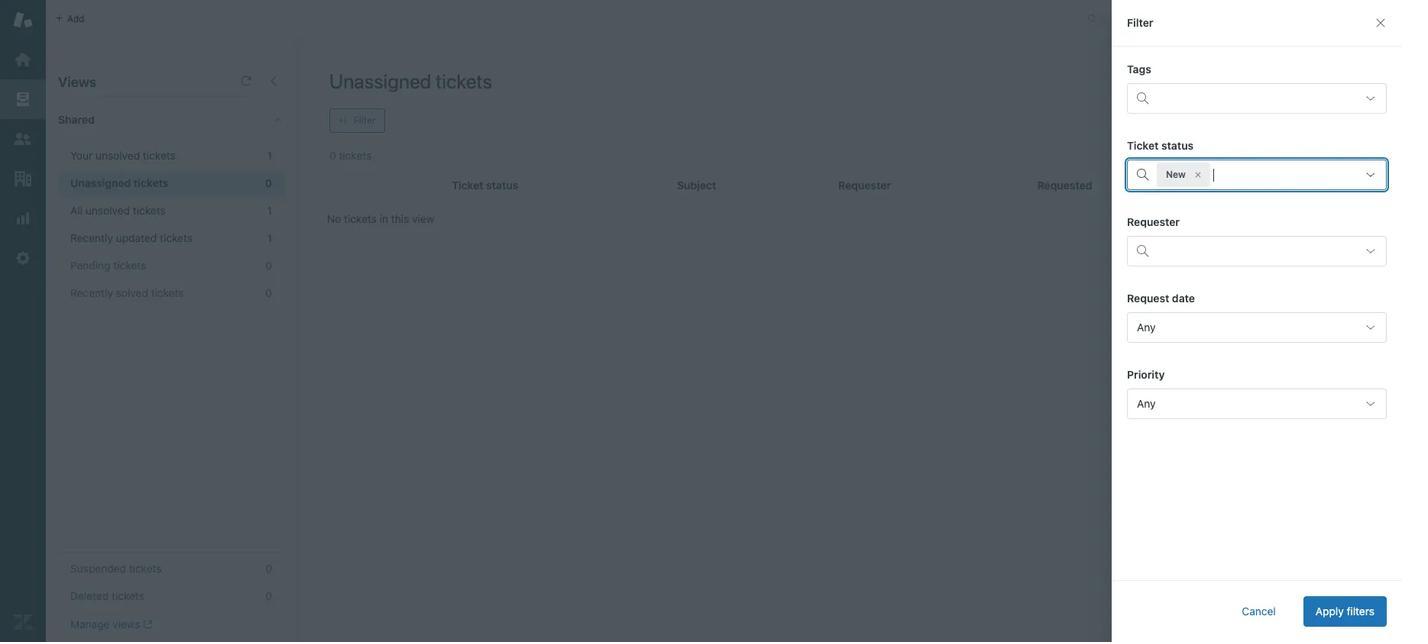 Task type: describe. For each thing, give the bounding box(es) containing it.
all
[[70, 204, 83, 217]]

views
[[113, 619, 140, 632]]

recently updated tickets
[[70, 232, 193, 245]]

organizations image
[[13, 169, 33, 189]]

remove image
[[1194, 170, 1203, 180]]

date
[[1173, 292, 1196, 305]]

0 for recently solved tickets
[[266, 287, 272, 300]]

filter dialog
[[1112, 0, 1403, 643]]

(opens in a new tab) image
[[140, 621, 152, 630]]

0 vertical spatial unassigned
[[330, 70, 432, 93]]

ticket
[[1128, 139, 1159, 152]]

unsolved for your
[[96, 149, 140, 162]]

requester element
[[1128, 236, 1388, 267]]

filters
[[1347, 606, 1375, 619]]

shared button
[[46, 97, 258, 143]]

1 for your unsolved tickets
[[267, 149, 272, 162]]

suspended
[[70, 563, 126, 576]]

conversations button
[[1115, 6, 1229, 31]]

customers image
[[13, 129, 33, 149]]

pending
[[70, 259, 111, 272]]

manage views
[[70, 619, 140, 632]]

close drawer image
[[1375, 17, 1388, 29]]

subject
[[677, 179, 717, 192]]

filter inside dialog
[[1128, 16, 1154, 29]]

request
[[1128, 292, 1170, 305]]

any field for request date
[[1128, 313, 1388, 343]]

suspended tickets
[[70, 563, 162, 576]]

apply filters
[[1316, 606, 1375, 619]]

unsolved for all
[[86, 204, 130, 217]]

any for priority
[[1138, 398, 1156, 411]]

0 for pending tickets
[[266, 259, 272, 272]]

shared
[[58, 113, 95, 126]]

reporting image
[[13, 209, 33, 229]]

requester
[[1128, 216, 1180, 229]]

view
[[412, 213, 435, 226]]

refresh views pane image
[[240, 75, 252, 87]]

tags
[[1128, 63, 1152, 76]]

collapse views pane image
[[268, 75, 280, 87]]

views
[[58, 74, 96, 90]]

new
[[1167, 169, 1187, 180]]

manage
[[70, 619, 110, 632]]

get started image
[[13, 50, 33, 70]]

in
[[380, 213, 388, 226]]

new option
[[1158, 163, 1211, 187]]



Task type: vqa. For each thing, say whether or not it's contained in the screenshot.
Button displays agent's chat status as Away. Image
no



Task type: locate. For each thing, give the bounding box(es) containing it.
0 vertical spatial any field
[[1128, 313, 1388, 343]]

main element
[[0, 0, 46, 643]]

2 1 from the top
[[267, 204, 272, 217]]

Any field
[[1128, 313, 1388, 343], [1128, 389, 1388, 420]]

unassigned
[[330, 70, 432, 93], [70, 177, 131, 190]]

1 vertical spatial unassigned tickets
[[70, 177, 169, 190]]

0 vertical spatial recently
[[70, 232, 113, 245]]

recently for recently updated tickets
[[70, 232, 113, 245]]

0 horizontal spatial unassigned tickets
[[70, 177, 169, 190]]

unassigned up filter button
[[330, 70, 432, 93]]

1 vertical spatial unassigned
[[70, 177, 131, 190]]

1 recently from the top
[[70, 232, 113, 245]]

ticket status
[[1128, 139, 1194, 152]]

your
[[70, 149, 93, 162]]

0 vertical spatial any
[[1138, 321, 1156, 334]]

1 vertical spatial 1
[[267, 204, 272, 217]]

unsolved right "all" on the left top
[[86, 204, 130, 217]]

cancel
[[1243, 606, 1277, 619]]

shared heading
[[46, 97, 298, 143]]

tags element
[[1128, 83, 1388, 114]]

no
[[327, 213, 341, 226]]

deleted tickets
[[70, 590, 144, 603]]

solved
[[116, 287, 148, 300]]

tickets
[[436, 70, 492, 93], [143, 149, 176, 162], [134, 177, 169, 190], [133, 204, 166, 217], [344, 213, 377, 226], [160, 232, 193, 245], [113, 259, 146, 272], [151, 287, 184, 300], [129, 563, 162, 576], [112, 590, 144, 603]]

any for request date
[[1138, 321, 1156, 334]]

0 vertical spatial unassigned tickets
[[330, 70, 492, 93]]

1 vertical spatial recently
[[70, 287, 113, 300]]

2 recently from the top
[[70, 287, 113, 300]]

unassigned tickets up all unsolved tickets at left
[[70, 177, 169, 190]]

2 vertical spatial 1
[[267, 232, 272, 245]]

filter button
[[330, 109, 385, 133]]

any down the request
[[1138, 321, 1156, 334]]

1 any field from the top
[[1128, 313, 1388, 343]]

unsolved
[[96, 149, 140, 162], [86, 204, 130, 217]]

unsolved right your
[[96, 149, 140, 162]]

unassigned tickets up filter button
[[330, 70, 492, 93]]

1 any from the top
[[1138, 321, 1156, 334]]

1 vertical spatial any
[[1138, 398, 1156, 411]]

request date
[[1128, 292, 1196, 305]]

views image
[[13, 89, 33, 109]]

any down priority
[[1138, 398, 1156, 411]]

ticket status element
[[1128, 160, 1388, 190]]

recently solved tickets
[[70, 287, 184, 300]]

0 horizontal spatial unassigned
[[70, 177, 131, 190]]

1 vertical spatial any field
[[1128, 389, 1388, 420]]

0 vertical spatial unsolved
[[96, 149, 140, 162]]

1 for recently updated tickets
[[267, 232, 272, 245]]

0 horizontal spatial filter
[[354, 115, 376, 126]]

recently for recently solved tickets
[[70, 287, 113, 300]]

no tickets in this view
[[327, 213, 435, 226]]

all unsolved tickets
[[70, 204, 166, 217]]

admin image
[[13, 248, 33, 268]]

priority
[[1128, 369, 1165, 382]]

zendesk image
[[13, 613, 33, 633]]

updated
[[116, 232, 157, 245]]

1 horizontal spatial unassigned
[[330, 70, 432, 93]]

0 for unassigned tickets
[[265, 177, 272, 190]]

apply
[[1316, 606, 1345, 619]]

filter inside button
[[354, 115, 376, 126]]

1 horizontal spatial filter
[[1128, 16, 1154, 29]]

recently
[[70, 232, 113, 245], [70, 287, 113, 300]]

apply filters button
[[1304, 597, 1388, 628]]

filter
[[1128, 16, 1154, 29], [354, 115, 376, 126]]

1
[[267, 149, 272, 162], [267, 204, 272, 217], [267, 232, 272, 245]]

manage views link
[[70, 619, 152, 632]]

0 vertical spatial 1
[[267, 149, 272, 162]]

pending tickets
[[70, 259, 146, 272]]

deleted
[[70, 590, 109, 603]]

cancel button
[[1230, 597, 1289, 628]]

2 any field from the top
[[1128, 389, 1388, 420]]

zendesk support image
[[13, 10, 33, 30]]

0 vertical spatial filter
[[1128, 16, 1154, 29]]

0
[[265, 177, 272, 190], [266, 259, 272, 272], [266, 287, 272, 300], [266, 563, 272, 576], [266, 590, 272, 603]]

recently down "pending"
[[70, 287, 113, 300]]

conversations
[[1132, 13, 1194, 24]]

1 vertical spatial unsolved
[[86, 204, 130, 217]]

1 1 from the top
[[267, 149, 272, 162]]

status
[[1162, 139, 1194, 152]]

3 1 from the top
[[267, 232, 272, 245]]

1 for all unsolved tickets
[[267, 204, 272, 217]]

unassigned tickets
[[330, 70, 492, 93], [70, 177, 169, 190]]

unassigned up all unsolved tickets at left
[[70, 177, 131, 190]]

your unsolved tickets
[[70, 149, 176, 162]]

any
[[1138, 321, 1156, 334], [1138, 398, 1156, 411]]

any field for priority
[[1128, 389, 1388, 420]]

2 any from the top
[[1138, 398, 1156, 411]]

0 for suspended tickets
[[266, 563, 272, 576]]

1 vertical spatial filter
[[354, 115, 376, 126]]

this
[[391, 213, 409, 226]]

0 for deleted tickets
[[266, 590, 272, 603]]

Ticket status field
[[1214, 163, 1355, 187]]

recently up "pending"
[[70, 232, 113, 245]]

1 horizontal spatial unassigned tickets
[[330, 70, 492, 93]]



